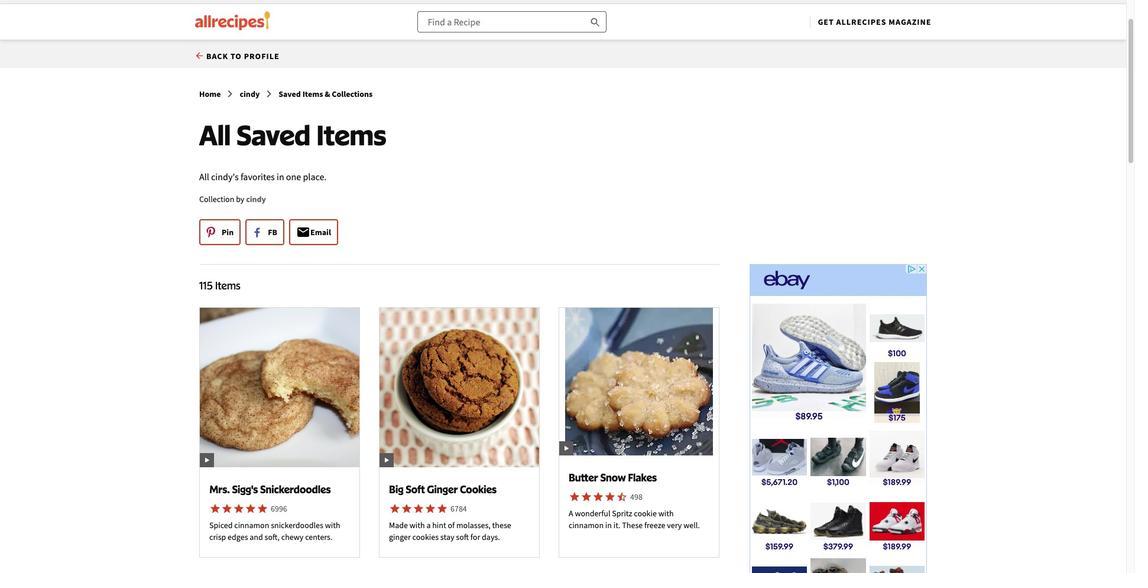 Task type: locate. For each thing, give the bounding box(es) containing it.
cookies
[[413, 532, 439, 543]]

back to profile link
[[195, 49, 932, 63]]

1 horizontal spatial video image
[[380, 454, 394, 468]]

soft,
[[265, 532, 280, 543]]

spiced
[[209, 520, 233, 531]]

flakes
[[628, 472, 657, 484]]

video image for big
[[380, 454, 394, 468]]

a
[[569, 509, 573, 519]]

1 vertical spatial saved
[[237, 118, 311, 152]]

0 vertical spatial in
[[277, 171, 284, 183]]

one
[[286, 171, 301, 183]]

1 horizontal spatial with
[[410, 520, 425, 531]]

all left cindy's
[[199, 171, 209, 183]]

video image up big
[[380, 454, 394, 468]]

saved up all cindy's favorites in one place.
[[237, 118, 311, 152]]

get
[[818, 17, 834, 27]]

crisp
[[209, 532, 226, 543]]

2 vertical spatial items
[[215, 280, 240, 292]]

get allrecipes magazine link
[[818, 17, 932, 27]]

0 vertical spatial all
[[199, 118, 231, 152]]

in left it.
[[605, 520, 612, 531]]

advertisement region
[[750, 264, 927, 574]]

spritz
[[612, 509, 632, 519]]

two cinnamon-dusted sugar cookies on a white plate, one with a bite taken out of it image
[[200, 308, 360, 468]]

spiced cinnamon snickerdoodles with crisp edges and soft, chewy centers.
[[209, 520, 340, 543]]

cindy
[[240, 89, 260, 99], [246, 194, 266, 205]]

items right 115
[[215, 280, 240, 292]]

all
[[199, 118, 231, 152], [199, 171, 209, 183]]

cindy link
[[240, 87, 260, 101], [246, 193, 266, 205]]

stack of well crackled big soft ginger cookies image
[[380, 308, 539, 468]]

cookie
[[634, 509, 657, 519]]

home link
[[199, 87, 221, 101]]

with left a
[[410, 520, 425, 531]]

email
[[310, 227, 331, 238]]

collection by cindy
[[199, 194, 266, 205]]

sigg's
[[232, 484, 258, 496]]

2 cinnamon from the left
[[569, 520, 604, 531]]

cinnamon
[[234, 520, 269, 531], [569, 520, 604, 531]]

saved items & collections link
[[279, 87, 373, 101]]

email link
[[289, 219, 338, 245]]

0 vertical spatial cindy
[[240, 89, 260, 99]]

0 horizontal spatial video image
[[200, 454, 214, 468]]

items
[[303, 89, 323, 99], [316, 118, 386, 152], [215, 280, 240, 292]]

stay
[[440, 532, 454, 543]]

items down collections
[[316, 118, 386, 152]]

with inside made with a hint of molasses, these ginger cookies stay soft for days.
[[410, 520, 425, 531]]

0 vertical spatial items
[[303, 89, 323, 99]]

soft
[[406, 484, 425, 496]]

cinnamon up and
[[234, 520, 269, 531]]

mrs.
[[209, 484, 230, 496]]

0 horizontal spatial with
[[325, 520, 340, 531]]

1 vertical spatial all
[[199, 171, 209, 183]]

pin link
[[199, 219, 241, 245]]

cindy link down back to profile
[[240, 87, 260, 101]]

snickerdoodles
[[260, 484, 331, 496]]

cindy right by
[[246, 194, 266, 205]]

1 horizontal spatial cinnamon
[[569, 520, 604, 531]]

all down home link
[[199, 118, 231, 152]]

cindy's
[[211, 171, 239, 183]]

with up "very"
[[659, 509, 674, 519]]

cindy down back to profile
[[240, 89, 260, 99]]

in left one
[[277, 171, 284, 183]]

498
[[630, 492, 643, 503]]

allrecipes
[[836, 17, 887, 27]]

saved
[[279, 89, 301, 99], [237, 118, 311, 152]]

with
[[659, 509, 674, 519], [325, 520, 340, 531], [410, 520, 425, 531]]

0 vertical spatial saved
[[279, 89, 301, 99]]

these
[[622, 520, 643, 531]]

place.
[[303, 171, 327, 183]]

with up centers.
[[325, 520, 340, 531]]

chewy
[[281, 532, 304, 543]]

1 vertical spatial cindy
[[246, 194, 266, 205]]

video image
[[200, 454, 214, 468], [380, 454, 394, 468]]

0 horizontal spatial cinnamon
[[234, 520, 269, 531]]

items for saved items & collections
[[303, 89, 323, 99]]

2 all from the top
[[199, 171, 209, 183]]

butter snow flakes
[[569, 472, 657, 484]]

of
[[448, 520, 455, 531]]

1 vertical spatial items
[[316, 118, 386, 152]]

in
[[277, 171, 284, 183], [605, 520, 612, 531]]

cindy link right by
[[246, 193, 266, 205]]

back to profile
[[206, 51, 279, 61]]

video image up mrs.
[[200, 454, 214, 468]]

for
[[471, 532, 480, 543]]

1 video image from the left
[[200, 454, 214, 468]]

115
[[199, 280, 213, 292]]

pin
[[222, 227, 234, 238]]

items left &
[[303, 89, 323, 99]]

all cindy's favorites in one place.
[[199, 171, 327, 183]]

a
[[427, 520, 431, 531]]

2 horizontal spatial with
[[659, 509, 674, 519]]

1 all from the top
[[199, 118, 231, 152]]

Search text field
[[418, 11, 607, 33]]

cinnamon down wonderful
[[569, 520, 604, 531]]

1 vertical spatial in
[[605, 520, 612, 531]]

made with a hint of molasses, these ginger cookies stay soft for days.
[[389, 520, 511, 543]]

collections
[[332, 89, 373, 99]]

2 video image from the left
[[380, 454, 394, 468]]

cookies
[[460, 484, 497, 496]]

&
[[325, 89, 330, 99]]

saved left &
[[279, 89, 301, 99]]

ginger
[[389, 532, 411, 543]]

favorites
[[241, 171, 275, 183]]

wonderful
[[575, 509, 611, 519]]

1 horizontal spatial in
[[605, 520, 612, 531]]

1 cinnamon from the left
[[234, 520, 269, 531]]

very
[[667, 520, 682, 531]]

1 vertical spatial cindy link
[[246, 193, 266, 205]]



Task type: describe. For each thing, give the bounding box(es) containing it.
snickerdoodles
[[271, 520, 323, 531]]

cinnamon inside spiced cinnamon snickerdoodles with crisp edges and soft, chewy centers.
[[234, 520, 269, 531]]

ginger
[[427, 484, 458, 496]]

all for all saved items
[[199, 118, 231, 152]]

saved items & collections
[[279, 89, 373, 99]]

molasses,
[[456, 520, 491, 531]]

by
[[236, 194, 244, 205]]

with inside spiced cinnamon snickerdoodles with crisp edges and soft, chewy centers.
[[325, 520, 340, 531]]

6784
[[451, 504, 467, 514]]

back
[[206, 51, 228, 61]]

edges
[[228, 532, 248, 543]]

soft
[[456, 532, 469, 543]]

centers.
[[305, 532, 333, 543]]

get allrecipes magazine
[[818, 17, 932, 27]]

big soft ginger cookies link
[[389, 482, 530, 498]]

freeze
[[645, 520, 665, 531]]

all saved items
[[199, 118, 386, 152]]

a wonderful spritz cookie with cinnamon in it. these freeze very well.
[[569, 509, 700, 531]]

big soft ginger cookies
[[389, 484, 497, 496]]

butter snow flakes link
[[569, 470, 710, 487]]

in inside a wonderful spritz cookie with cinnamon in it. these freeze very well.
[[605, 520, 612, 531]]

0 horizontal spatial in
[[277, 171, 284, 183]]

mrs. sigg's snickerdoodles link
[[209, 482, 350, 498]]

items for 115 items
[[215, 280, 240, 292]]

butter snow flakes image
[[565, 308, 713, 456]]

butter
[[569, 472, 598, 484]]

saved inside "saved items & collections" link
[[279, 89, 301, 99]]

hint
[[432, 520, 446, 531]]

big
[[389, 484, 404, 496]]

fb
[[268, 227, 277, 238]]

days.
[[482, 532, 500, 543]]

snow
[[600, 472, 626, 484]]

home
[[199, 89, 221, 99]]

all for all cindy's favorites in one place.
[[199, 171, 209, 183]]

and
[[250, 532, 263, 543]]

0 vertical spatial cindy link
[[240, 87, 260, 101]]

video image for mrs.
[[200, 454, 214, 468]]

these
[[492, 520, 511, 531]]

fb link
[[246, 219, 284, 245]]

to
[[231, 51, 242, 61]]

video image
[[559, 442, 574, 456]]

it.
[[614, 520, 621, 531]]

6996
[[271, 504, 287, 514]]

magazine
[[889, 17, 932, 27]]

well.
[[684, 520, 700, 531]]

made
[[389, 520, 408, 531]]

with inside a wonderful spritz cookie with cinnamon in it. these freeze very well.
[[659, 509, 674, 519]]

115 items
[[199, 280, 240, 292]]

mrs. sigg's snickerdoodles
[[209, 484, 331, 496]]

cinnamon inside a wonderful spritz cookie with cinnamon in it. these freeze very well.
[[569, 520, 604, 531]]

collection
[[199, 194, 234, 205]]

profile
[[244, 51, 279, 61]]



Task type: vqa. For each thing, say whether or not it's contained in the screenshot.
TWO CINNAMON-DUSTED SUGAR COOKIES ON A WHITE PLATE, ONE WITH A BITE TAKEN OUT OF IT image
yes



